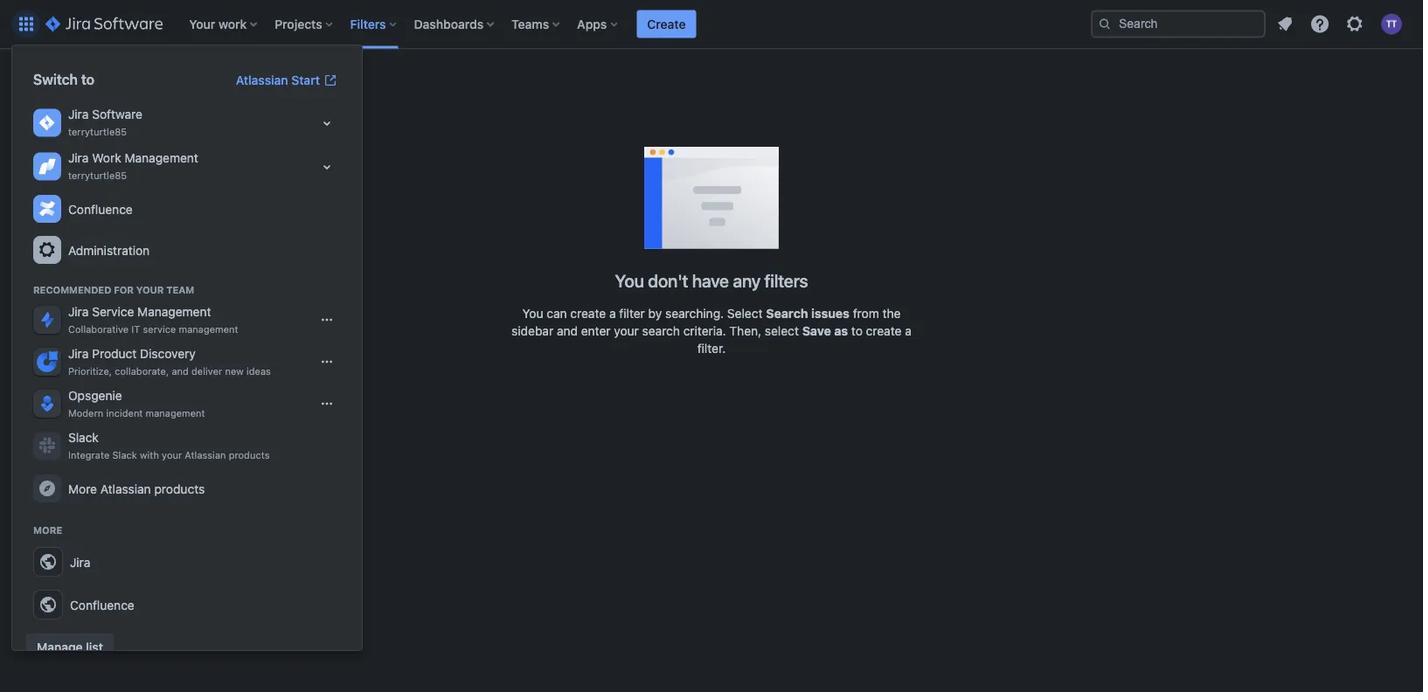 Task type: vqa. For each thing, say whether or not it's contained in the screenshot.
bottommost More
yes



Task type: locate. For each thing, give the bounding box(es) containing it.
confluence
[[68, 202, 133, 216], [70, 598, 134, 613]]

1 expand image from the top
[[317, 113, 338, 134]]

slack
[[68, 431, 99, 445], [112, 450, 137, 462]]

0 vertical spatial your
[[614, 324, 639, 338]]

1 terryturtle85 from the top
[[68, 126, 127, 138]]

0 horizontal spatial more
[[33, 525, 62, 537]]

search
[[643, 324, 680, 338]]

start
[[292, 73, 320, 87]]

1 vertical spatial a
[[905, 324, 912, 338]]

filter.
[[698, 342, 726, 356]]

jira link
[[26, 542, 348, 584]]

jira product discovery options menu image
[[320, 355, 334, 369]]

atlassian up the more atlassian products "link"
[[185, 450, 226, 462]]

management
[[125, 151, 198, 165], [137, 305, 211, 319]]

apps
[[577, 17, 607, 31]]

0 vertical spatial atlassian
[[236, 73, 288, 87]]

1 horizontal spatial products
[[229, 450, 270, 462]]

more
[[68, 482, 97, 496], [33, 525, 62, 537]]

confluence link
[[26, 189, 348, 230], [26, 584, 348, 627]]

1 vertical spatial expand image
[[317, 157, 338, 178]]

more for more atlassian products
[[68, 482, 97, 496]]

jira inside jira service management collaborative it service management
[[68, 305, 89, 319]]

0 vertical spatial and
[[557, 324, 578, 338]]

0 horizontal spatial you
[[523, 307, 544, 321]]

expand image
[[317, 113, 338, 134], [317, 157, 338, 178]]

deliver
[[192, 366, 222, 378]]

you
[[615, 270, 644, 291], [523, 307, 544, 321]]

from
[[853, 307, 880, 321]]

searching.
[[666, 307, 724, 321]]

1 vertical spatial atlassian
[[185, 450, 226, 462]]

0 vertical spatial a
[[610, 307, 616, 321]]

settings image up recommended at the left top of page
[[37, 240, 58, 261]]

0 horizontal spatial atlassian
[[100, 482, 151, 496]]

service
[[92, 305, 134, 319]]

1 vertical spatial your
[[162, 450, 182, 462]]

1 horizontal spatial your
[[614, 324, 639, 338]]

0 horizontal spatial your
[[136, 285, 164, 296]]

1 vertical spatial settings image
[[37, 240, 58, 261]]

management right the work at top left
[[125, 151, 198, 165]]

0 vertical spatial more
[[68, 482, 97, 496]]

0 vertical spatial to
[[81, 71, 94, 88]]

filters right projects popup button
[[350, 17, 386, 31]]

jira down switch to
[[68, 107, 89, 122]]

can
[[547, 307, 567, 321]]

create inside to create a filter.
[[867, 324, 902, 338]]

jira product discovery prioritize, collaborate, and deliver new ideas
[[68, 347, 271, 378]]

0 vertical spatial management
[[179, 324, 238, 336]]

you up sidebar
[[523, 307, 544, 321]]

by
[[649, 307, 662, 321]]

your profile and settings image
[[1382, 14, 1403, 35]]

jira up prioritize,
[[68, 347, 89, 361]]

to create a filter.
[[698, 324, 912, 356]]

and down discovery
[[172, 366, 189, 378]]

dashboards
[[414, 17, 484, 31]]

then,
[[730, 324, 762, 338]]

filters up jira software terryturtle85
[[35, 72, 90, 96]]

management down team
[[137, 305, 211, 319]]

management for jira work management
[[125, 151, 198, 165]]

1 horizontal spatial a
[[905, 324, 912, 338]]

jira inside jira product discovery prioritize, collaborate, and deliver new ideas
[[68, 347, 89, 361]]

jira
[[68, 107, 89, 122], [68, 151, 89, 165], [68, 305, 89, 319], [68, 347, 89, 361], [70, 556, 90, 570]]

1 horizontal spatial atlassian
[[185, 450, 226, 462]]

1 vertical spatial and
[[172, 366, 189, 378]]

0 horizontal spatial slack
[[68, 431, 99, 445]]

your
[[614, 324, 639, 338], [162, 450, 182, 462]]

teams button
[[507, 10, 567, 38]]

2 vertical spatial atlassian
[[100, 482, 151, 496]]

Search field
[[1092, 10, 1267, 38]]

expand image for jira software
[[317, 113, 338, 134]]

to
[[81, 71, 94, 88], [852, 324, 863, 338]]

create up enter
[[571, 307, 606, 321]]

management inside jira work management terryturtle85
[[125, 151, 198, 165]]

0 vertical spatial terryturtle85
[[68, 126, 127, 138]]

products down slack integrate slack with your atlassian products
[[154, 482, 205, 496]]

atlassian left start
[[236, 73, 288, 87]]

team
[[166, 285, 194, 296]]

1 horizontal spatial more
[[68, 482, 97, 496]]

terryturtle85 down the work at top left
[[68, 170, 127, 181]]

0 vertical spatial confluence link
[[26, 189, 348, 230]]

management up slack integrate slack with your atlassian products
[[146, 408, 205, 420]]

work
[[92, 151, 121, 165]]

0 vertical spatial settings image
[[1345, 14, 1366, 35]]

atlassian
[[236, 73, 288, 87], [185, 450, 226, 462], [100, 482, 151, 496]]

expand image for jira work management
[[317, 157, 338, 178]]

your inside slack integrate slack with your atlassian products
[[162, 450, 182, 462]]

0 horizontal spatial and
[[172, 366, 189, 378]]

appswitcher icon image
[[16, 14, 37, 35]]

slack up integrate
[[68, 431, 99, 445]]

your work button
[[184, 10, 264, 38]]

1 horizontal spatial to
[[852, 324, 863, 338]]

and
[[557, 324, 578, 338], [172, 366, 189, 378]]

to inside to create a filter.
[[852, 324, 863, 338]]

create
[[571, 307, 606, 321], [867, 324, 902, 338]]

0 vertical spatial slack
[[68, 431, 99, 445]]

0 horizontal spatial create
[[571, 307, 606, 321]]

1 horizontal spatial your
[[189, 17, 215, 31]]

prioritize,
[[68, 366, 112, 378]]

1 vertical spatial create
[[867, 324, 902, 338]]

terryturtle85 inside jira work management terryturtle85
[[68, 170, 127, 181]]

products inside "link"
[[154, 482, 205, 496]]

with
[[140, 450, 159, 462]]

a
[[610, 307, 616, 321], [905, 324, 912, 338]]

banner containing your work
[[0, 0, 1424, 49]]

1 vertical spatial management
[[146, 408, 205, 420]]

software
[[92, 107, 142, 122]]

jira software image
[[45, 14, 163, 35], [45, 14, 163, 35]]

0 horizontal spatial settings image
[[37, 240, 58, 261]]

any
[[733, 270, 761, 291]]

create down the
[[867, 324, 902, 338]]

dashboards button
[[409, 10, 501, 38]]

1 vertical spatial more
[[33, 525, 62, 537]]

settings image
[[1345, 14, 1366, 35], [37, 240, 58, 261]]

you up filter
[[615, 270, 644, 291]]

1 vertical spatial your
[[136, 285, 164, 296]]

work
[[219, 17, 247, 31]]

2 expand image from the top
[[317, 157, 338, 178]]

jira inside jira software terryturtle85
[[68, 107, 89, 122]]

0 horizontal spatial products
[[154, 482, 205, 496]]

confluence up "administration"
[[68, 202, 133, 216]]

jira inside jira work management terryturtle85
[[68, 151, 89, 165]]

confluence up "list"
[[70, 598, 134, 613]]

your left work
[[189, 17, 215, 31]]

filters
[[350, 17, 386, 31], [35, 72, 90, 96]]

select
[[728, 307, 763, 321]]

atlassian down with
[[100, 482, 151, 496]]

more for more
[[33, 525, 62, 537]]

projects
[[275, 17, 322, 31]]

management
[[179, 324, 238, 336], [146, 408, 205, 420]]

0 vertical spatial you
[[615, 270, 644, 291]]

jira work management terryturtle85
[[68, 151, 198, 181]]

recommended
[[33, 285, 111, 296]]

product
[[92, 347, 137, 361]]

a right as
[[905, 324, 912, 338]]

1 horizontal spatial you
[[615, 270, 644, 291]]

2 terryturtle85 from the top
[[68, 170, 127, 181]]

1 vertical spatial products
[[154, 482, 205, 496]]

to right as
[[852, 324, 863, 338]]

2 horizontal spatial atlassian
[[236, 73, 288, 87]]

your right with
[[162, 450, 182, 462]]

0 horizontal spatial filters
[[35, 72, 90, 96]]

terryturtle85
[[68, 126, 127, 138], [68, 170, 127, 181]]

0 horizontal spatial a
[[610, 307, 616, 321]]

slack left with
[[112, 450, 137, 462]]

sidebar
[[512, 324, 554, 338]]

apps button
[[572, 10, 625, 38]]

administration link
[[26, 230, 348, 271]]

0 vertical spatial expand image
[[317, 113, 338, 134]]

management inside jira service management collaborative it service management
[[137, 305, 211, 319]]

1 vertical spatial confluence
[[70, 598, 134, 613]]

jira for jira software
[[68, 107, 89, 122]]

from the sidebar and enter your search criteria. then, select
[[512, 307, 901, 338]]

1 vertical spatial terryturtle85
[[68, 170, 127, 181]]

save as
[[803, 324, 849, 338]]

it
[[131, 324, 140, 336]]

0 vertical spatial products
[[229, 450, 270, 462]]

1 horizontal spatial create
[[867, 324, 902, 338]]

to right switch
[[81, 71, 94, 88]]

more inside "link"
[[68, 482, 97, 496]]

products
[[229, 450, 270, 462], [154, 482, 205, 496]]

jira down recommended at the left top of page
[[68, 305, 89, 319]]

a left filter
[[610, 307, 616, 321]]

opsgenie modern incident management
[[68, 389, 205, 420]]

1 vertical spatial you
[[523, 307, 544, 321]]

0 vertical spatial your
[[189, 17, 215, 31]]

settings image right help icon
[[1345, 14, 1366, 35]]

and down can
[[557, 324, 578, 338]]

0 vertical spatial management
[[125, 151, 198, 165]]

1 vertical spatial filters
[[35, 72, 90, 96]]

jira up manage list
[[70, 556, 90, 570]]

manage list link
[[26, 634, 114, 662]]

terryturtle85 down the software
[[68, 126, 127, 138]]

banner
[[0, 0, 1424, 49]]

1 vertical spatial to
[[852, 324, 863, 338]]

search
[[766, 307, 809, 321]]

1 vertical spatial management
[[137, 305, 211, 319]]

1 vertical spatial confluence link
[[26, 584, 348, 627]]

jira left the work at top left
[[68, 151, 89, 165]]

your down filter
[[614, 324, 639, 338]]

your right for
[[136, 285, 164, 296]]

products up the more atlassian products "link"
[[229, 450, 270, 462]]

1 horizontal spatial filters
[[350, 17, 386, 31]]

0 vertical spatial filters
[[350, 17, 386, 31]]

management inside opsgenie modern incident management
[[146, 408, 205, 420]]

0 horizontal spatial your
[[162, 450, 182, 462]]

1 horizontal spatial and
[[557, 324, 578, 338]]

your inside dropdown button
[[189, 17, 215, 31]]

for
[[114, 285, 134, 296]]

1 horizontal spatial settings image
[[1345, 14, 1366, 35]]

jira for jira product discovery
[[68, 347, 89, 361]]

1 vertical spatial slack
[[112, 450, 137, 462]]

management up deliver
[[179, 324, 238, 336]]

collaborative
[[68, 324, 129, 336]]

your
[[189, 17, 215, 31], [136, 285, 164, 296]]



Task type: describe. For each thing, give the bounding box(es) containing it.
help image
[[1310, 14, 1331, 35]]

0 vertical spatial confluence
[[68, 202, 133, 216]]

have
[[693, 270, 729, 291]]

administration
[[68, 243, 150, 258]]

service
[[143, 324, 176, 336]]

more atlassian products link
[[26, 469, 348, 510]]

settings image inside administration link
[[37, 240, 58, 261]]

filter
[[620, 307, 645, 321]]

the
[[883, 307, 901, 321]]

and inside from the sidebar and enter your search criteria. then, select
[[557, 324, 578, 338]]

1 confluence link from the top
[[26, 189, 348, 230]]

criteria.
[[684, 324, 727, 338]]

search image
[[1099, 17, 1113, 31]]

more atlassian products
[[68, 482, 205, 496]]

filters button
[[345, 10, 404, 38]]

jira software terryturtle85
[[68, 107, 142, 138]]

2 confluence link from the top
[[26, 584, 348, 627]]

jira service management options menu image
[[320, 313, 334, 327]]

modern
[[68, 408, 103, 420]]

filters inside popup button
[[350, 17, 386, 31]]

jira inside 'link'
[[70, 556, 90, 570]]

management for jira service management
[[137, 305, 211, 319]]

list
[[86, 641, 103, 655]]

0 vertical spatial create
[[571, 307, 606, 321]]

your work
[[189, 17, 247, 31]]

create
[[648, 17, 686, 31]]

projects button
[[270, 10, 340, 38]]

don't
[[648, 270, 689, 291]]

jira service management collaborative it service management
[[68, 305, 238, 336]]

slack integrate slack with your atlassian products
[[68, 431, 270, 462]]

discovery
[[140, 347, 196, 361]]

opsgenie options menu image
[[320, 397, 334, 411]]

switch
[[33, 71, 78, 88]]

1 horizontal spatial slack
[[112, 450, 137, 462]]

terryturtle85 inside jira software terryturtle85
[[68, 126, 127, 138]]

you for you can create a filter by searching. select search issues
[[523, 307, 544, 321]]

recommended for your team
[[33, 285, 194, 296]]

and inside jira product discovery prioritize, collaborate, and deliver new ideas
[[172, 366, 189, 378]]

select
[[765, 324, 799, 338]]

your inside from the sidebar and enter your search criteria. then, select
[[614, 324, 639, 338]]

ideas
[[247, 366, 271, 378]]

you don't have any filters
[[615, 270, 809, 291]]

manage
[[37, 641, 83, 655]]

jira for jira service management
[[68, 305, 89, 319]]

save
[[803, 324, 832, 338]]

0 horizontal spatial to
[[81, 71, 94, 88]]

products inside slack integrate slack with your atlassian products
[[229, 450, 270, 462]]

collaborate,
[[115, 366, 169, 378]]

incident
[[106, 408, 143, 420]]

atlassian start link
[[225, 66, 348, 94]]

atlassian start
[[236, 73, 320, 87]]

management inside jira service management collaborative it service management
[[179, 324, 238, 336]]

jira for jira work management
[[68, 151, 89, 165]]

issues
[[812, 307, 850, 321]]

switch to
[[33, 71, 94, 88]]

manage list
[[37, 641, 103, 655]]

filters
[[765, 270, 809, 291]]

a inside to create a filter.
[[905, 324, 912, 338]]

new
[[225, 366, 244, 378]]

you for you don't have any filters
[[615, 270, 644, 291]]

teams
[[512, 17, 549, 31]]

enter
[[581, 324, 611, 338]]

you can create a filter by searching. select search issues
[[523, 307, 850, 321]]

as
[[835, 324, 849, 338]]

atlassian inside "link"
[[100, 482, 151, 496]]

opsgenie
[[68, 389, 122, 403]]

integrate
[[68, 450, 110, 462]]

create button
[[637, 10, 697, 38]]

notifications image
[[1275, 14, 1296, 35]]

primary element
[[10, 0, 1092, 49]]

atlassian inside slack integrate slack with your atlassian products
[[185, 450, 226, 462]]



